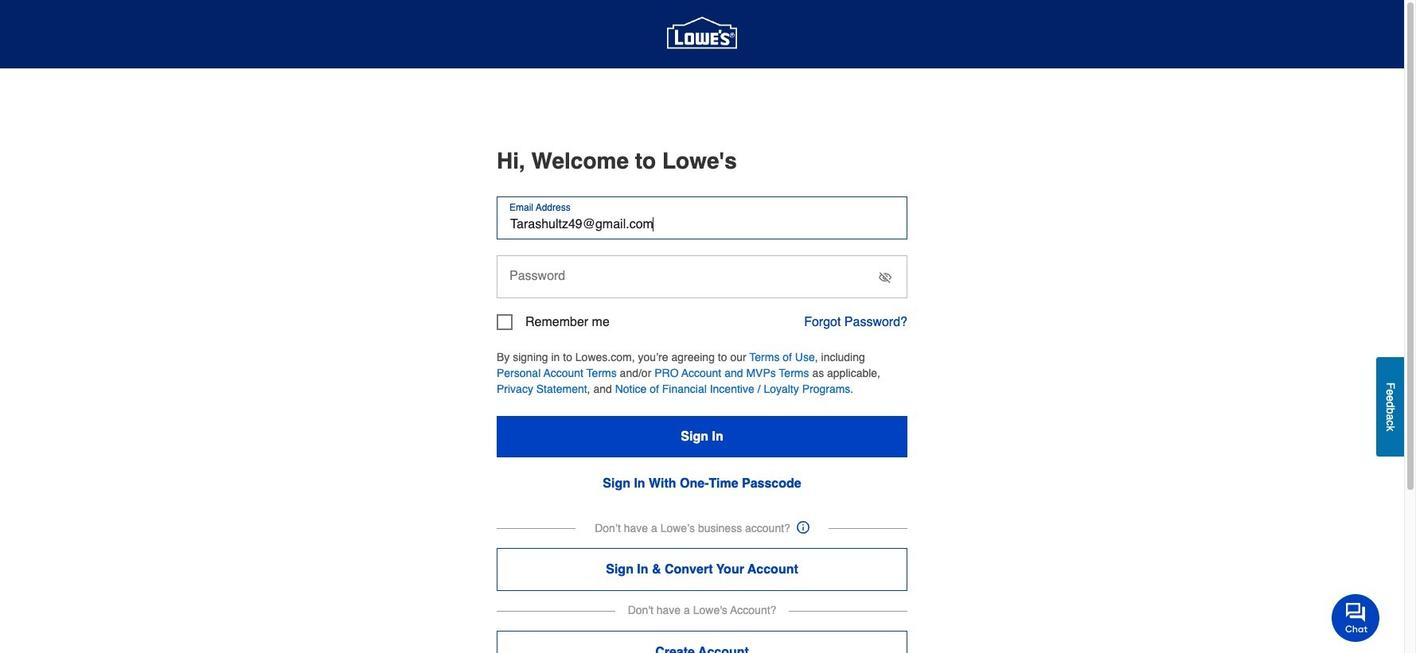 Task type: locate. For each thing, give the bounding box(es) containing it.
chat invite button image
[[1332, 594, 1381, 643]]

tooltip button image
[[797, 522, 810, 534]]

Email text field
[[497, 197, 908, 240]]

show password image
[[879, 272, 892, 284]]



Task type: vqa. For each thing, say whether or not it's contained in the screenshot.
Email TEXT BOX
yes



Task type: describe. For each thing, give the bounding box(es) containing it.
lowe's home improvement logo image
[[667, 0, 737, 69]]

password password field
[[497, 256, 908, 299]]

remember me element
[[497, 315, 610, 330]]



